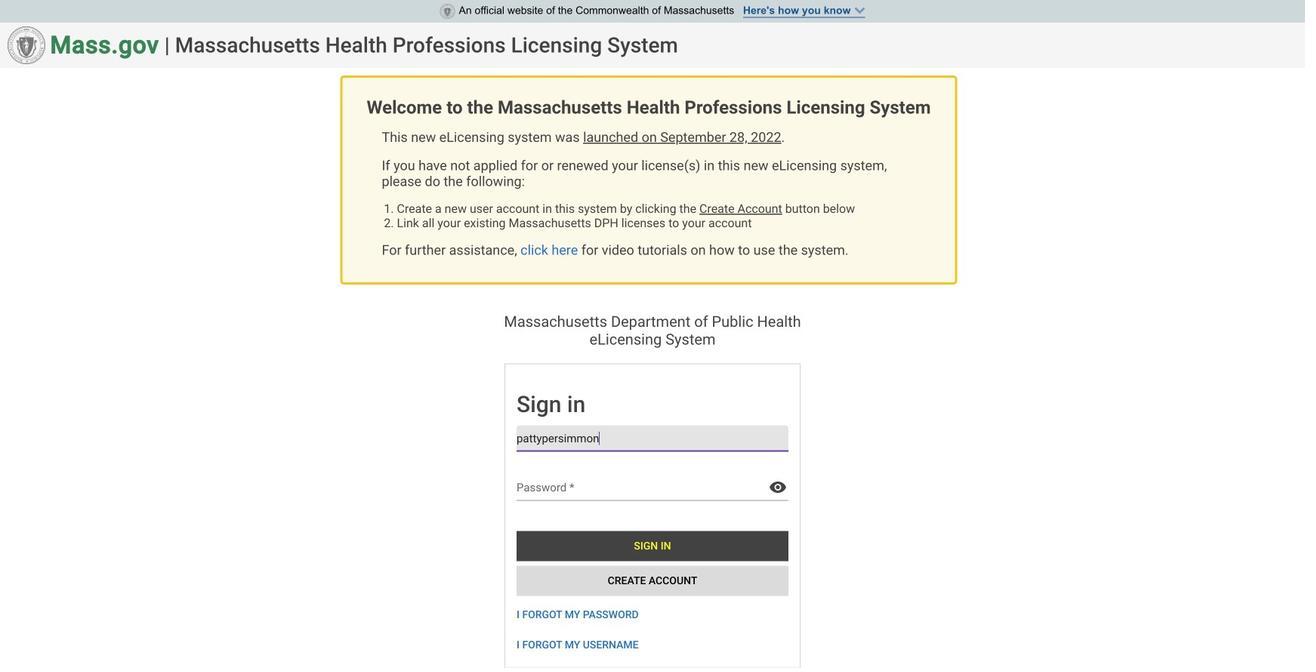 Task type: describe. For each thing, give the bounding box(es) containing it.
no color image
[[769, 479, 789, 497]]

massachusetts state seal image
[[440, 4, 455, 19]]

Password * password field
[[517, 475, 769, 501]]



Task type: locate. For each thing, give the bounding box(es) containing it.
massachusetts state seal image
[[8, 26, 45, 64]]

Username * text field
[[517, 425, 789, 452]]

footer
[[15, 68, 1290, 313]]

heading
[[175, 33, 678, 58]]



Task type: vqa. For each thing, say whether or not it's contained in the screenshot.
footer
yes



